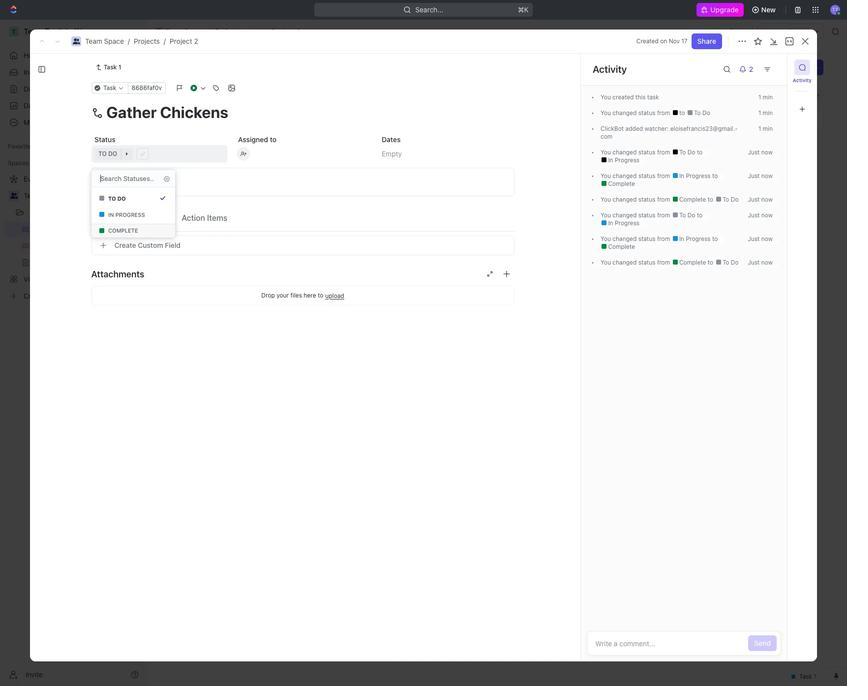 Task type: describe. For each thing, give the bounding box(es) containing it.
0 vertical spatial share
[[729, 27, 748, 35]]

team space / projects / project 2
[[85, 37, 198, 45]]

drop
[[262, 292, 275, 299]]

created
[[637, 37, 659, 45]]

1 just now from the top
[[749, 149, 774, 156]]

5 now from the top
[[762, 235, 774, 243]]

team space inside "tree"
[[24, 192, 62, 200]]

3 just from the top
[[749, 196, 760, 203]]

complete
[[108, 227, 138, 234]]

2 status from the top
[[639, 149, 656, 156]]

action items
[[182, 213, 228, 222]]

home
[[24, 51, 42, 60]]

1 horizontal spatial share button
[[723, 24, 754, 39]]

upload
[[326, 292, 345, 300]]

tree inside 'sidebar' navigation
[[4, 171, 143, 304]]

in inside in progress button
[[108, 211, 114, 218]]

favorites
[[8, 143, 34, 150]]

user group image
[[156, 29, 163, 34]]

6 status from the top
[[639, 235, 656, 243]]

2 from from the top
[[658, 149, 671, 156]]

create custom field
[[114, 241, 181, 250]]

2 horizontal spatial space
[[184, 27, 204, 35]]

task left '1' "button"
[[198, 188, 213, 197]]

activity inside task sidebar navigation tab list
[[794, 77, 813, 83]]

task down team space / projects / project 2
[[104, 64, 117, 71]]

subtasks button
[[130, 209, 172, 227]]

0 horizontal spatial project
[[170, 37, 192, 45]]

customize
[[764, 91, 799, 99]]

task up customize
[[792, 63, 807, 71]]

added watcher:
[[624, 125, 671, 132]]

6 you from the top
[[601, 212, 612, 219]]

3 you from the top
[[601, 149, 612, 156]]

1 inside "button"
[[231, 189, 234, 196]]

do inside button
[[118, 195, 126, 202]]

customize button
[[751, 88, 802, 102]]

inbox link
[[4, 65, 143, 80]]

8 you from the top
[[601, 259, 612, 266]]

2 horizontal spatial add task button
[[771, 60, 812, 75]]

2 you from the top
[[601, 109, 612, 117]]

0 horizontal spatial add task
[[198, 205, 228, 214]]

to do button
[[91, 145, 227, 163]]

items
[[207, 213, 228, 222]]

1 1 min from the top
[[759, 94, 774, 101]]

activity inside task sidebar content section
[[593, 64, 627, 75]]

6 from from the top
[[658, 235, 671, 243]]

6 now from the top
[[762, 259, 774, 266]]

1 vertical spatial add task
[[265, 139, 291, 146]]

2 now from the top
[[762, 172, 774, 180]]

5 you from the top
[[601, 196, 612, 203]]

details
[[95, 213, 120, 222]]

task down '1' "button"
[[213, 205, 228, 214]]

17
[[682, 37, 688, 45]]

description
[[125, 178, 161, 186]]

do inside dropdown button
[[108, 150, 117, 158]]

to inside dropdown button
[[98, 150, 106, 158]]

inbox
[[24, 68, 41, 76]]

1 from from the top
[[658, 109, 671, 117]]

7 changed status from from the top
[[612, 259, 672, 266]]

your
[[277, 292, 289, 299]]

2 just now from the top
[[749, 172, 774, 180]]

favorites button
[[4, 141, 38, 153]]

1 changed from the top
[[613, 109, 637, 117]]

spaces
[[8, 160, 29, 167]]

added
[[626, 125, 644, 132]]

7 status from the top
[[639, 259, 656, 266]]

progress inside in progress button
[[116, 211, 145, 218]]

1 horizontal spatial user group image
[[73, 38, 80, 44]]

0 vertical spatial task 1
[[104, 64, 121, 71]]

docs
[[24, 85, 40, 93]]

task sidebar content section
[[581, 54, 788, 662]]

2 changed status from from the top
[[612, 149, 672, 156]]

upgrade link
[[697, 3, 744, 17]]

dates
[[382, 135, 401, 144]]

0 horizontal spatial share button
[[692, 33, 723, 49]]

Search Statuses... field
[[99, 174, 156, 183]]

7 from from the top
[[658, 259, 671, 266]]

3 changed from the top
[[613, 172, 637, 180]]

2 changed from the top
[[613, 149, 637, 156]]

0 vertical spatial team space
[[165, 27, 204, 35]]

1 min from the top
[[763, 94, 774, 101]]

attachments
[[91, 269, 144, 279]]

1 now from the top
[[762, 149, 774, 156]]

add down edit task name text field
[[265, 139, 276, 146]]

upgrade
[[711, 5, 739, 14]]

1 just from the top
[[749, 149, 760, 156]]

custom
[[138, 241, 163, 250]]

4 from from the top
[[658, 196, 671, 203]]

new button
[[748, 2, 782, 18]]

action items button
[[178, 209, 231, 227]]

assigned
[[238, 135, 268, 144]]

⌘k
[[518, 5, 529, 14]]

status
[[94, 135, 115, 144]]

task up 'task 2'
[[198, 171, 213, 179]]

to do button
[[96, 192, 171, 205]]

1 you from the top
[[601, 94, 612, 101]]

home link
[[4, 48, 143, 64]]

here
[[304, 292, 316, 299]]

add up customize
[[777, 63, 790, 71]]

5 changed from the top
[[613, 212, 637, 219]]

0 horizontal spatial projects link
[[30, 205, 115, 221]]

create custom field button
[[91, 236, 515, 256]]

4 changed status from from the top
[[612, 196, 672, 203]]

eloisefrancis23@gmail. com
[[601, 125, 738, 140]]

invite
[[26, 671, 43, 679]]

6 just from the top
[[749, 259, 760, 266]]

this
[[636, 94, 646, 101]]

to do inside button
[[108, 195, 126, 202]]

3 changed status from from the top
[[612, 172, 672, 180]]

4 just from the top
[[749, 212, 760, 219]]

4 just now from the top
[[749, 212, 774, 219]]

add description button
[[95, 174, 511, 190]]

min for changed status from
[[763, 109, 774, 117]]

2 horizontal spatial projects link
[[213, 26, 253, 37]]

1 horizontal spatial task 1 link
[[196, 168, 341, 182]]

eloisefrancis23@gmail.
[[671, 125, 738, 132]]



Task type: locate. For each thing, give the bounding box(es) containing it.
3 from from the top
[[658, 172, 671, 180]]

docs link
[[4, 81, 143, 97]]

2 vertical spatial team
[[24, 192, 41, 200]]

details button
[[91, 209, 124, 227]]

3 now from the top
[[762, 196, 774, 203]]

0 vertical spatial task 1 link
[[91, 62, 125, 73]]

0 horizontal spatial projects
[[30, 208, 56, 217]]

team space down spaces
[[24, 192, 62, 200]]

6 changed from the top
[[613, 235, 637, 243]]

1 vertical spatial activity
[[794, 77, 813, 83]]

1 horizontal spatial space
[[104, 37, 124, 45]]

add task button down edit task name text field
[[253, 137, 294, 149]]

projects link
[[213, 26, 253, 37], [134, 37, 160, 45], [30, 205, 115, 221]]

team space right user group image
[[165, 27, 204, 35]]

in progress
[[183, 139, 222, 146], [607, 157, 640, 164], [678, 172, 713, 180], [108, 211, 145, 218], [607, 220, 640, 227], [678, 235, 713, 243]]

field
[[165, 241, 181, 250]]

share button down upgrade
[[723, 24, 754, 39]]

space
[[184, 27, 204, 35], [104, 37, 124, 45], [43, 192, 62, 200]]

user group image inside "tree"
[[10, 193, 17, 199]]

clickbot
[[601, 125, 624, 132]]

to do inside dropdown button
[[98, 150, 117, 158]]

board link
[[182, 88, 203, 102]]

2 horizontal spatial add task
[[777, 63, 807, 71]]

watcher:
[[645, 125, 669, 132]]

created on nov 17
[[637, 37, 688, 45]]

add up to do button
[[111, 178, 123, 186]]

0 horizontal spatial space
[[43, 192, 62, 200]]

3 just now from the top
[[749, 196, 774, 203]]

0 vertical spatial activity
[[593, 64, 627, 75]]

0 horizontal spatial share
[[698, 37, 717, 45]]

share button
[[723, 24, 754, 39], [692, 33, 723, 49]]

new
[[762, 5, 776, 14]]

1 changed status from from the top
[[612, 109, 672, 117]]

create
[[114, 241, 136, 250]]

attachments button
[[91, 262, 515, 286]]

subtasks
[[134, 213, 168, 222]]

projects inside "tree"
[[30, 208, 56, 217]]

team
[[165, 27, 183, 35], [85, 37, 102, 45], [24, 192, 41, 200]]

files
[[291, 292, 302, 299]]

0 vertical spatial 1 min
[[759, 94, 774, 101]]

list link
[[219, 88, 233, 102]]

complete button
[[91, 224, 176, 238]]

5 from from the top
[[658, 212, 671, 219]]

tree containing team space
[[4, 171, 143, 304]]

do
[[703, 109, 711, 117], [688, 149, 696, 156], [108, 150, 117, 158], [118, 195, 126, 202], [732, 196, 739, 203], [688, 212, 696, 219], [193, 233, 201, 240], [732, 259, 739, 266]]

team down spaces
[[24, 192, 41, 200]]

Edit task name text field
[[91, 103, 515, 122]]

nov
[[669, 37, 680, 45]]

user group image down spaces
[[10, 193, 17, 199]]

upload button
[[326, 292, 345, 300]]

activity up customize
[[794, 77, 813, 83]]

on
[[661, 37, 668, 45]]

1 status from the top
[[639, 109, 656, 117]]

0 horizontal spatial user group image
[[10, 193, 17, 199]]

4 changed from the top
[[613, 196, 637, 203]]

share button right 17
[[692, 33, 723, 49]]

1 button
[[221, 188, 235, 197]]

1 min for added watcher:
[[759, 125, 774, 132]]

task 1 link
[[91, 62, 125, 73], [196, 168, 341, 182]]

1 vertical spatial share
[[698, 37, 717, 45]]

0 horizontal spatial task 1 link
[[91, 62, 125, 73]]

tree
[[4, 171, 143, 304]]

0 vertical spatial user group image
[[73, 38, 80, 44]]

team right user group image
[[165, 27, 183, 35]]

add down 'task 2'
[[198, 205, 211, 214]]

add task up customize
[[777, 63, 807, 71]]

project 2
[[272, 27, 301, 35]]

task 1 link up docs link
[[91, 62, 125, 73]]

2 vertical spatial 1 min
[[759, 125, 774, 132]]

1 vertical spatial team
[[85, 37, 102, 45]]

team space link
[[153, 26, 207, 37], [85, 37, 124, 45], [24, 188, 141, 204]]

0 vertical spatial projects
[[225, 27, 251, 35]]

team space
[[165, 27, 204, 35], [24, 192, 62, 200]]

add description
[[111, 178, 161, 186]]

drop your files here to upload
[[262, 292, 345, 300]]

0 horizontal spatial team space
[[24, 192, 62, 200]]

5 just from the top
[[749, 235, 760, 243]]

project
[[272, 27, 295, 35], [170, 37, 192, 45]]

1 vertical spatial team space
[[24, 192, 62, 200]]

0 vertical spatial add task
[[777, 63, 807, 71]]

to inside button
[[108, 195, 116, 202]]

2 vertical spatial projects
[[30, 208, 56, 217]]

4 now from the top
[[762, 212, 774, 219]]

0 horizontal spatial team
[[24, 192, 41, 200]]

space inside "tree"
[[43, 192, 62, 200]]

0 vertical spatial space
[[184, 27, 204, 35]]

assigned to
[[238, 135, 277, 144]]

task 2
[[198, 188, 219, 197]]

send button
[[749, 636, 777, 652]]

project 2 link
[[259, 26, 303, 37], [170, 37, 198, 45]]

add task down edit task name text field
[[265, 139, 291, 146]]

0 horizontal spatial project 2 link
[[170, 37, 198, 45]]

task 1 link down assigned to
[[196, 168, 341, 182]]

6 changed status from from the top
[[612, 235, 672, 243]]

2
[[297, 27, 301, 35], [194, 37, 198, 45], [234, 139, 237, 146], [215, 188, 219, 197], [213, 233, 216, 240]]

task sidebar navigation tab list
[[792, 60, 814, 117]]

task 1
[[104, 64, 121, 71], [198, 171, 218, 179]]

you
[[601, 94, 612, 101], [601, 109, 612, 117], [601, 149, 612, 156], [601, 172, 612, 180], [601, 196, 612, 203], [601, 212, 612, 219], [601, 235, 612, 243], [601, 259, 612, 266]]

1 vertical spatial task 1
[[198, 171, 218, 179]]

status
[[639, 109, 656, 117], [639, 149, 656, 156], [639, 172, 656, 180], [639, 196, 656, 203], [639, 212, 656, 219], [639, 235, 656, 243], [639, 259, 656, 266]]

activity up created
[[593, 64, 627, 75]]

share down upgrade
[[729, 27, 748, 35]]

in progress inside button
[[108, 211, 145, 218]]

task 1 down team space / projects / project 2
[[104, 64, 121, 71]]

add task button up customize
[[771, 60, 812, 75]]

from
[[658, 109, 671, 117], [658, 149, 671, 156], [658, 172, 671, 180], [658, 196, 671, 203], [658, 212, 671, 219], [658, 235, 671, 243], [658, 259, 671, 266]]

1 vertical spatial projects
[[134, 37, 160, 45]]

dashboards
[[24, 101, 62, 110]]

3 min from the top
[[763, 125, 774, 132]]

0 vertical spatial team
[[165, 27, 183, 35]]

1 horizontal spatial project
[[272, 27, 295, 35]]

team inside "tree"
[[24, 192, 41, 200]]

/
[[209, 27, 211, 35], [255, 27, 257, 35], [128, 37, 130, 45], [164, 37, 166, 45]]

created
[[613, 94, 634, 101]]

1 horizontal spatial projects link
[[134, 37, 160, 45]]

5 status from the top
[[639, 212, 656, 219]]

1 horizontal spatial project 2 link
[[259, 26, 303, 37]]

0 horizontal spatial activity
[[593, 64, 627, 75]]

task 1 up 'task 2'
[[198, 171, 218, 179]]

user group image up "home" link
[[73, 38, 80, 44]]

just now
[[749, 149, 774, 156], [749, 172, 774, 180], [749, 196, 774, 203], [749, 212, 774, 219], [749, 235, 774, 243], [749, 259, 774, 266]]

add task button down 'task 2'
[[194, 204, 231, 216]]

progress
[[190, 139, 222, 146], [615, 157, 640, 164], [687, 172, 711, 180], [116, 211, 145, 218], [615, 220, 640, 227], [687, 235, 711, 243]]

automations
[[763, 27, 805, 35]]

1 vertical spatial task 1 link
[[196, 168, 341, 182]]

1 vertical spatial min
[[763, 109, 774, 117]]

1 horizontal spatial team
[[85, 37, 102, 45]]

7 you from the top
[[601, 235, 612, 243]]

dashboards link
[[4, 98, 143, 114]]

2 min from the top
[[763, 109, 774, 117]]

0 horizontal spatial task 1
[[104, 64, 121, 71]]

2 vertical spatial space
[[43, 192, 62, 200]]

1 vertical spatial user group image
[[10, 193, 17, 199]]

5 just now from the top
[[749, 235, 774, 243]]

task right assigned to
[[277, 139, 291, 146]]

list
[[221, 91, 233, 99]]

share right 17
[[698, 37, 717, 45]]

add task down 'task 2'
[[198, 205, 228, 214]]

task
[[648, 94, 660, 101]]

0 vertical spatial project
[[272, 27, 295, 35]]

2 vertical spatial add task button
[[194, 204, 231, 216]]

1 min for changed status from
[[759, 109, 774, 117]]

3 1 min from the top
[[759, 125, 774, 132]]

you created this task
[[601, 94, 660, 101]]

action
[[182, 213, 205, 222]]

min for added watcher:
[[763, 125, 774, 132]]

7 changed from the top
[[613, 259, 637, 266]]

activity
[[593, 64, 627, 75], [794, 77, 813, 83]]

add inside button
[[111, 178, 123, 186]]

sidebar navigation
[[0, 20, 147, 687]]

5 changed status from from the top
[[612, 212, 672, 219]]

1
[[118, 64, 121, 71], [759, 94, 762, 101], [759, 109, 762, 117], [759, 125, 762, 132], [215, 171, 218, 179], [231, 189, 234, 196]]

2 just from the top
[[749, 172, 760, 180]]

board
[[184, 91, 203, 99]]

automations button
[[758, 24, 809, 39]]

0 vertical spatial min
[[763, 94, 774, 101]]

to do
[[693, 109, 711, 117], [678, 149, 698, 156], [98, 150, 117, 158], [108, 195, 126, 202], [722, 196, 739, 203], [678, 212, 698, 219], [183, 233, 201, 240], [722, 259, 739, 266]]

1 horizontal spatial share
[[729, 27, 748, 35]]

1 vertical spatial 1 min
[[759, 109, 774, 117]]

1 horizontal spatial add task
[[265, 139, 291, 146]]

3 status from the top
[[639, 172, 656, 180]]

add
[[777, 63, 790, 71], [265, 139, 276, 146], [111, 178, 123, 186], [198, 205, 211, 214]]

4 status from the top
[[639, 196, 656, 203]]

com
[[601, 125, 738, 140]]

team up "home" link
[[85, 37, 102, 45]]

1 horizontal spatial task 1
[[198, 171, 218, 179]]

0 horizontal spatial add task button
[[194, 204, 231, 216]]

2 horizontal spatial team
[[165, 27, 183, 35]]

1 horizontal spatial add task button
[[253, 137, 294, 149]]

0 vertical spatial add task button
[[771, 60, 812, 75]]

4 you from the top
[[601, 172, 612, 180]]

1 vertical spatial project
[[170, 37, 192, 45]]

now
[[762, 149, 774, 156], [762, 172, 774, 180], [762, 196, 774, 203], [762, 212, 774, 219], [762, 235, 774, 243], [762, 259, 774, 266]]

2 vertical spatial add task
[[198, 205, 228, 214]]

just
[[749, 149, 760, 156], [749, 172, 760, 180], [749, 196, 760, 203], [749, 212, 760, 219], [749, 235, 760, 243], [749, 259, 760, 266]]

add task
[[777, 63, 807, 71], [265, 139, 291, 146], [198, 205, 228, 214]]

to inside drop your files here to upload
[[318, 292, 324, 299]]

projects
[[225, 27, 251, 35], [134, 37, 160, 45], [30, 208, 56, 217]]

2 horizontal spatial projects
[[225, 27, 251, 35]]

add task button
[[771, 60, 812, 75], [253, 137, 294, 149], [194, 204, 231, 216]]

1 min
[[759, 94, 774, 101], [759, 109, 774, 117], [759, 125, 774, 132]]

2 1 min from the top
[[759, 109, 774, 117]]

1 horizontal spatial projects
[[134, 37, 160, 45]]

1 vertical spatial add task button
[[253, 137, 294, 149]]

2 vertical spatial min
[[763, 125, 774, 132]]

in progress button
[[96, 208, 171, 222]]

6 just now from the top
[[749, 259, 774, 266]]

8686faf0v
[[131, 84, 162, 92]]

changed status from
[[612, 109, 672, 117], [612, 149, 672, 156], [612, 172, 672, 180], [612, 196, 672, 203], [612, 212, 672, 219], [612, 235, 672, 243], [612, 259, 672, 266]]

Search tasks... text field
[[725, 112, 824, 127]]

1 horizontal spatial team space
[[165, 27, 204, 35]]

1 vertical spatial space
[[104, 37, 124, 45]]

user group image
[[73, 38, 80, 44], [10, 193, 17, 199]]

1 horizontal spatial activity
[[794, 77, 813, 83]]

to
[[680, 109, 687, 117], [695, 109, 701, 117], [270, 135, 277, 144], [680, 149, 687, 156], [698, 149, 703, 156], [98, 150, 106, 158], [713, 172, 719, 180], [108, 195, 116, 202], [708, 196, 716, 203], [723, 196, 730, 203], [680, 212, 687, 219], [698, 212, 703, 219], [183, 233, 191, 240], [713, 235, 719, 243], [708, 259, 716, 266], [723, 259, 730, 266], [318, 292, 324, 299]]

search...
[[416, 5, 444, 14]]

send
[[755, 640, 772, 648]]

8686faf0v button
[[128, 82, 166, 94]]

share
[[729, 27, 748, 35], [698, 37, 717, 45]]



Task type: vqa. For each thing, say whether or not it's contained in the screenshot.


